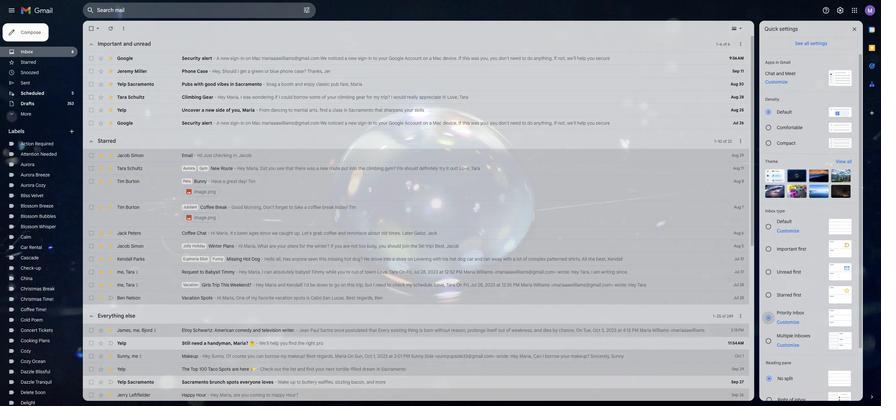 Task type: vqa. For each thing, say whether or not it's contained in the screenshot.


Task type: describe. For each thing, give the bounding box(es) containing it.
sacramento down gear
[[349, 107, 374, 113]]

morning,
[[244, 204, 262, 210]]

pm right 2:01
[[404, 353, 410, 359]]

aurora link
[[21, 162, 34, 167]]

coffee time!
[[21, 307, 47, 312]]

image.png for bunny
[[194, 189, 216, 195]]

1 horizontal spatial fri,
[[464, 282, 470, 288]]

drafts
[[21, 101, 34, 107]]

blossom bubbles
[[21, 213, 56, 219]]

jubilant
[[183, 205, 197, 210]]

0 vertical spatial williams
[[476, 269, 493, 275]]

on left sun,
[[348, 353, 354, 359]]

1 jack from the left
[[117, 230, 127, 236]]

and left enjoy
[[295, 81, 303, 87]]

good
[[232, 204, 243, 210]]

important for important and unread
[[98, 41, 122, 47]]

1 vertical spatial coffee
[[324, 230, 337, 236]]

28 for vacation spots - hi maria, one of my favorite vacation spots is cabo san lucas. best regards, ben
[[740, 295, 744, 300]]

pm right 12:35
[[513, 282, 520, 288]]

at left 12:52
[[440, 269, 444, 275]]

unread
[[134, 41, 151, 47]]

1 jul 31 from the top
[[735, 256, 744, 261]]

aurora cozy link
[[21, 182, 46, 188]]

2 horizontal spatial hi
[[239, 243, 243, 249]]

filled
[[351, 366, 361, 372]]

euphoria
[[183, 256, 199, 261]]

2 for makeup
[[140, 354, 142, 359]]

are left here
[[232, 366, 239, 372]]

and inside button
[[123, 41, 133, 47]]

christmas for christmas break
[[21, 286, 42, 292]]

anything. for jul 26
[[534, 120, 553, 126]]

don't
[[263, 204, 274, 210]]

ben nelson
[[117, 295, 141, 301]]

1 default from the top
[[777, 109, 792, 115]]

good
[[205, 81, 216, 87]]

coffee for chat
[[182, 230, 196, 236]]

noticed for 9:56 am
[[328, 55, 344, 61]]

new inside starred tab panel
[[320, 165, 328, 171]]

jeremy miller
[[117, 68, 147, 74]]

christmas time! link
[[21, 296, 54, 302]]

my left favorite
[[251, 295, 258, 301]]

customize for multiple inboxes
[[777, 342, 800, 348]]

everyone
[[240, 379, 261, 385]]

borrow inside important and unread tab panel
[[294, 94, 308, 100]]

jacob right in.
[[239, 153, 252, 158]]

wrote: inside the everything else tab panel
[[497, 353, 510, 359]]

and left reminisce
[[338, 230, 346, 236]]

i left am
[[592, 269, 593, 275]]

security alert - a new sign-in on mac mariaaawilliams@gmail.com we noticed a new sign-in to your google account on a mac device. if this was you, you don't need to do anything. if not, we'll help you secure for 9:56 am
[[182, 55, 610, 61]]

aug for aug 30
[[731, 82, 739, 86]]

love, right town!
[[378, 269, 388, 275]]

main content containing important and unread
[[83, 21, 755, 406]]

everything else tab panel
[[83, 304, 750, 406]]

reading
[[766, 360, 782, 365]]

, for request to babysit timmy - hey maria, i can absolutely babysit timmy while you're out of town! love, tara on fri, jul 28, 2023 at 12:52 pm maria williams <mariaaawilliams@gmail.com> wrote: hey tara, i am writing since
[[124, 269, 125, 275]]

dog
[[458, 256, 466, 262]]

everything
[[98, 313, 124, 319]]

i right but
[[374, 282, 375, 288]]

28 for climbing gear - hey maria, i was wondering if i could borrow some of your climbing gear for my trip? i would really appreciate it! love, tara
[[740, 95, 744, 99]]

on left "tue," at the right of page
[[577, 327, 583, 333]]

settings inside button
[[811, 40, 828, 46]]

2 horizontal spatial sunny
[[612, 353, 624, 359]]

30
[[740, 82, 744, 86]]

are right what
[[270, 243, 276, 249]]

see all settings
[[796, 40, 828, 46]]

ski
[[419, 243, 425, 249]]

see
[[796, 40, 804, 46]]

schultz for fourth row
[[128, 94, 145, 100]]

and up vacation spots - hi maria, one of my favorite vacation spots is cabo san lucas. best regards, ben
[[278, 282, 286, 288]]

me , tara 2 for jul 31
[[117, 269, 138, 275]]

4 row from the top
[[83, 91, 750, 104]]

sacramento down miller
[[128, 81, 154, 87]]

me left bjord
[[133, 327, 139, 333]]

jack peters
[[117, 230, 141, 236]]

theme element
[[766, 158, 779, 165]]

writer.
[[282, 327, 295, 333]]

dazzle for dazzle blissful
[[21, 369, 34, 375]]

on down "dog" at the right bottom of page
[[457, 282, 463, 288]]

needed
[[40, 151, 57, 157]]

21 row from the top
[[83, 376, 750, 389]]

🤔 image
[[250, 341, 255, 346]]

spots inside the everything else tab panel
[[227, 379, 239, 385]]

we'll for 9:56 am
[[567, 55, 576, 61]]

for inside important and unread tab panel
[[367, 94, 373, 100]]

jerry leftfielder
[[117, 392, 150, 398]]

settings inside 'element'
[[780, 26, 799, 32]]

itself
[[487, 327, 497, 333]]

sep for hey, should i get a green or blue phone case? thanks, jer
[[733, 69, 740, 74]]

for inside starred tab panel
[[300, 243, 306, 249]]

2 jul 31 from the top
[[735, 269, 744, 274]]

gear
[[203, 94, 213, 100]]

15 row from the top
[[83, 278, 750, 291]]

0 vertical spatial should
[[405, 165, 418, 171]]

device. for jul 26
[[443, 120, 458, 126]]

love, for appreciate
[[448, 94, 459, 100]]

makeup!
[[288, 353, 306, 359]]

climbing inside important and unread tab panel
[[338, 94, 355, 100]]

cold poem link
[[21, 317, 43, 323]]

customize button for chat and meet
[[762, 78, 792, 86]]

maria, down dog
[[248, 269, 261, 275]]

if inside starred tab panel
[[331, 243, 334, 249]]

at left 12:35
[[497, 282, 501, 288]]

0 vertical spatial wrote:
[[558, 269, 571, 275]]

maria, left it's
[[216, 230, 229, 236]]

0 vertical spatial cozy
[[36, 182, 46, 188]]

compose button
[[3, 23, 49, 41]]

1 vertical spatial 2
[[136, 283, 138, 287]]

1 for important and unread
[[717, 42, 718, 46]]

a inside the everything else tab panel
[[204, 340, 206, 346]]

maria, down brunch on the bottom left of page
[[220, 392, 233, 398]]

concert tickets
[[21, 327, 53, 333]]

0 vertical spatial <mariaaawilliams@gmail.com>
[[494, 269, 557, 275]]

1 – 10 of 22
[[715, 139, 732, 144]]

29 for check out the list and find your next tortilla-filled dream in sacramento ͏ ͏ ͏ ͏ ͏ ͏͏ ͏ ͏ ͏ ͏ ͏͏ ͏ ͏ ͏ ͏ ͏ ͏ ͏ ͏ ͏ ͏͏ ͏ ͏ ͏ ͏ ͏͏ ͏ ͏ ͏ ͏ ͏ ͏ ͏ ͏ ͏ ͏͏ ͏ ͏ ͏ ͏ ͏͏ ͏ ͏ ͏ ͏ ͏ ͏ ͏ ͏ ͏ ͏͏ ͏ ͏ ͏ ͏ ͏͏ ͏ ͏ ͏ ͏
[[740, 367, 744, 371]]

pm right 12:52
[[456, 269, 463, 275]]

1 horizontal spatial sunny
[[411, 353, 424, 359]]

that inside the everything else tab panel
[[369, 327, 377, 333]]

don't for 9:56 am
[[499, 55, 510, 61]]

chance.
[[559, 327, 576, 333]]

18 row from the top
[[83, 337, 750, 350]]

mariaaawilliams@gmail.com for 9:56 am
[[262, 55, 320, 61]]

quick settings element
[[765, 26, 799, 38]]

see
[[277, 165, 284, 171]]

1 vertical spatial out
[[498, 327, 505, 333]]

buttery
[[302, 379, 317, 385]]

9 row from the top
[[83, 175, 750, 201]]

2 hot from the left
[[450, 256, 457, 262]]

6 row from the top
[[83, 117, 750, 130]]

sartre
[[320, 327, 333, 333]]

best,
[[435, 243, 446, 249]]

1 timmy from the left
[[222, 269, 235, 275]]

jacob down starred button
[[117, 153, 130, 158]]

time! for christmas time!
[[43, 296, 54, 302]]

, left bjord
[[139, 327, 141, 333]]

apps
[[766, 60, 775, 65]]

– for else
[[715, 314, 717, 318]]

plans inside labels navigation
[[39, 338, 50, 344]]

0 horizontal spatial 28,
[[421, 269, 427, 275]]

1 vertical spatial 28
[[740, 282, 744, 287]]

delete soon
[[21, 390, 46, 395]]

maria right 12:35
[[521, 282, 533, 288]]

jul for 9th row from the bottom of the page
[[735, 269, 740, 274]]

are left 'not'
[[343, 243, 350, 249]]

love, for it
[[460, 165, 471, 171]]

new up should
[[221, 55, 229, 61]]

1 vertical spatial 28,
[[478, 282, 484, 288]]

1 row from the top
[[83, 52, 750, 65]]

5 row from the top
[[83, 104, 750, 117]]

blossom breeze link
[[21, 203, 54, 209]]

while
[[326, 269, 337, 275]]

i right the trip?
[[392, 94, 393, 100]]

sincerely,
[[591, 353, 611, 359]]

bacon,
[[352, 379, 366, 385]]

is inside the everything else tab panel
[[420, 327, 423, 333]]

1 for starred
[[715, 139, 716, 144]]

the right put
[[359, 165, 365, 171]]

break inside cell
[[215, 204, 227, 210]]

hey inside important and unread tab panel
[[218, 94, 226, 100]]

dazzle tranquil
[[21, 379, 52, 385]]

aug for aug 8
[[734, 179, 741, 184]]

0 horizontal spatial should
[[388, 243, 401, 249]]

maria left 'from'
[[242, 107, 255, 113]]

account for 9:56 am
[[405, 55, 422, 61]]

new left side
[[206, 107, 215, 113]]

holiday
[[192, 244, 205, 248]]

1 horizontal spatial oct
[[593, 327, 601, 333]]

sacramento down top
[[182, 379, 209, 385]]

1 hot from the left
[[345, 256, 351, 262]]

pets
[[183, 179, 191, 184]]

chat inside starred tab panel
[[197, 230, 207, 236]]

starred for starred first
[[777, 292, 793, 298]]

jacob simon for aug 29
[[117, 153, 144, 158]]

3,
[[602, 327, 606, 333]]

sacramento down 2:01
[[381, 366, 406, 372]]

all for view
[[848, 159, 853, 164]]

1 vertical spatial <mariaaawilliams@gmail.com>
[[552, 282, 614, 288]]

makeup
[[182, 353, 198, 359]]

0 horizontal spatial since
[[260, 230, 271, 236]]

great
[[227, 178, 238, 184]]

aug for aug 5
[[734, 244, 741, 248]]

settings image
[[837, 6, 845, 14]]

gmail image
[[21, 4, 56, 17]]

coffee chat - hi maria, it's been ages since we caught up. let's grab coffee and reminisce about old times. later gator, jack
[[182, 230, 437, 236]]

inbox section options image for starred
[[738, 138, 744, 144]]

reason,
[[452, 327, 467, 333]]

bunny
[[194, 178, 207, 184]]

are down everyone
[[234, 392, 240, 398]]

we inside starred tab panel
[[397, 165, 404, 171]]

i right if
[[279, 94, 280, 100]]

maria, left one
[[223, 295, 235, 301]]

action required link
[[21, 141, 54, 147]]

martial
[[294, 107, 308, 113]]

inbox for inbox
[[21, 49, 33, 55]]

row containing ben nelson
[[83, 291, 750, 304]]

without
[[435, 327, 450, 333]]

the left winter?
[[307, 243, 314, 249]]

girls
[[202, 282, 211, 288]]

can inside the everything else tab panel
[[256, 353, 264, 359]]

tara,
[[581, 269, 591, 275]]

starred tab panel
[[83, 130, 750, 304]]

the left ski
[[411, 243, 418, 249]]

sep 26
[[732, 392, 744, 397]]

and right the car
[[475, 256, 483, 262]]

aug for aug 7
[[735, 205, 741, 210]]

2 vertical spatial find
[[306, 366, 314, 372]]

1 vertical spatial wrote:
[[615, 282, 628, 288]]

was inside starred tab panel
[[307, 165, 315, 171]]

it!
[[443, 94, 447, 100]]

yelp sacramento for pubs with good vibes in sacramento
[[117, 81, 154, 87]]

fare,
[[340, 81, 350, 87]]

me down kendall parks
[[117, 269, 124, 275]]

refresh image
[[108, 25, 114, 32]]

new
[[211, 165, 220, 171]]

secure for 9:56 am
[[596, 55, 610, 61]]

row containing james
[[83, 324, 750, 337]]

new down side
[[221, 120, 229, 126]]

maria up favorite
[[265, 282, 277, 288]]

cozy for cozy ocean
[[21, 358, 31, 364]]

definitely
[[420, 165, 439, 171]]

2 timmy from the left
[[312, 269, 325, 275]]

quick settings
[[765, 26, 799, 32]]

not, for 9:56 am
[[558, 55, 566, 61]]

check-
[[21, 265, 36, 271]]

11 for sep 11
[[741, 69, 744, 74]]

maria, left can
[[520, 353, 533, 359]]

coffee inside cell
[[308, 204, 321, 210]]

cell for aug 7
[[182, 204, 717, 223]]

and left more
[[367, 379, 375, 385]]

display density element
[[766, 97, 853, 102]]

aurora breeze
[[21, 172, 50, 178]]

hi for it's
[[211, 230, 215, 236]]

find inside important and unread tab panel
[[320, 107, 328, 113]]

dog?
[[353, 256, 363, 262]]

jul for row containing kendall parks
[[735, 256, 740, 261]]

me down the james , me , bjord 3 at the bottom left
[[132, 353, 138, 359]]

scheduled
[[21, 90, 44, 96]]

and inside chat and meet customize
[[777, 71, 785, 76]]

blossom for blossom bubbles
[[21, 213, 38, 219]]

jacob right the best,
[[447, 243, 459, 249]]

first for important first
[[799, 246, 807, 252]]

2 horizontal spatial oct
[[736, 354, 742, 358]]

we
[[272, 230, 278, 236]]

tim burton for coffee
[[117, 204, 140, 210]]

help for 9:56 am
[[578, 55, 587, 61]]

1 vertical spatial since
[[617, 269, 628, 275]]

up inside labels navigation
[[36, 265, 41, 271]]

need inside starred tab panel
[[376, 282, 386, 288]]

important for important first
[[777, 246, 798, 252]]

2:15 pm
[[732, 328, 744, 333]]

0 horizontal spatial fri,
[[407, 269, 413, 275]]

grab
[[313, 230, 323, 236]]

1 horizontal spatial williams
[[534, 282, 550, 288]]

all
[[582, 256, 588, 262]]

sun,
[[355, 353, 364, 359]]

on down store
[[399, 269, 405, 275]]

2 horizontal spatial borrow
[[545, 353, 560, 359]]

climbing inside starred tab panel
[[367, 165, 384, 171]]

security for jul 26
[[182, 120, 201, 126]]

sacramento down the get
[[235, 81, 262, 87]]

maria right 4:13
[[640, 327, 652, 333]]

my inside the everything else tab panel
[[281, 353, 287, 359]]

29 for hi! just checking in. jacob
[[740, 153, 744, 158]]

spots inside the everything else tab panel
[[219, 366, 231, 372]]

to inside cell
[[289, 204, 293, 210]]

0 horizontal spatial borrow
[[265, 353, 280, 359]]

my inside important and unread tab panel
[[374, 94, 380, 100]]

spots inside starred tab panel
[[201, 295, 213, 301]]

comedy
[[235, 327, 252, 333]]

jacob simon for aug 5
[[117, 243, 144, 249]]

2 vertical spatial out
[[275, 366, 281, 372]]

cell for aug 8
[[182, 178, 717, 198]]

1 horizontal spatial with
[[433, 256, 442, 262]]

row containing jerry leftfielder
[[83, 389, 750, 402]]

best inside the everything else tab panel
[[307, 353, 316, 359]]

, up ben nelson
[[124, 282, 125, 288]]

today!
[[335, 204, 348, 210]]

2 horizontal spatial with
[[504, 256, 512, 262]]

james , me , bjord 3
[[117, 327, 156, 333]]

can inside starred tab panel
[[265, 269, 272, 275]]

yelp for uncover a new side of you, maria
[[117, 107, 127, 113]]

don't for jul 26
[[499, 120, 510, 126]]

attention needed link
[[21, 151, 57, 157]]

- we'll help you find the right pro ͏ ͏ ͏ ͏ ͏ ͏ ͏ ͏ ͏ ͏ ͏ ͏ ͏ ͏ ͏ ͏ ͏ ͏ ͏ ͏ ͏ ͏ ͏ ͏ ͏ ͏ ͏ ͏ ͏ ͏ ͏ ͏ ͏ ͏ ͏ ͏ ͏ ͏ ͏ ͏ ͏ ͏ ͏ ͏ ͏ ͏ ͏ ͏ ͏ ͏ ͏ ͏ ͏ ͏ ͏ ͏ ͏ ͏ ͏ ͏ ͏ ͏ ͏ ͏ ͏ ͏ ͏ ͏ ͏ ͏ ͏ ͏ ͏ ͏ ͏ ͏ ͏ ͏ ͏ ͏ ͏ ͏
[[255, 340, 419, 346]]

5 inside labels navigation
[[72, 91, 74, 96]]

aurora for aurora breeze
[[21, 172, 34, 178]]

customize inside chat and meet customize
[[766, 79, 788, 85]]

important and unread tab panel
[[83, 36, 750, 130]]

at left 4:13
[[618, 327, 622, 333]]

action required
[[21, 141, 54, 147]]

maria up tortilla-
[[335, 353, 347, 359]]

i left absolutely
[[262, 269, 263, 275]]

the top 100 taco spots are here
[[182, 366, 250, 372]]

i left the get
[[238, 68, 239, 74]]

sep left 27
[[732, 380, 739, 384]]

12:52
[[445, 269, 455, 275]]

and left dies
[[534, 327, 542, 333]]

happy hour - hey maria, are you coming to happy hour?
[[182, 392, 299, 398]]

11 for aug 11
[[742, 166, 744, 171]]

trip
[[212, 282, 220, 288]]

me , tara 2 for jul 28
[[117, 282, 138, 288]]

1 ben from the left
[[117, 295, 125, 301]]

and right comedy
[[253, 327, 261, 333]]

customize for default
[[777, 228, 800, 234]]

the left list
[[283, 366, 289, 372]]

- check out the list and find your next tortilla-filled dream in sacramento ͏ ͏ ͏ ͏ ͏ ͏͏ ͏ ͏ ͏ ͏ ͏͏ ͏ ͏ ͏ ͏ ͏ ͏ ͏ ͏ ͏ ͏͏ ͏ ͏ ͏ ͏ ͏͏ ͏ ͏ ͏ ͏ ͏ ͏ ͏ ͏ ͏ ͏͏ ͏ ͏ ͏ ͏ ͏͏ ͏ ͏ ͏ ͏ ͏ ͏ ͏ ͏ ͏ ͏͏ ͏ ͏ ͏ ͏ ͏͏ ͏ ͏ ͏ ͏
[[256, 366, 476, 372]]

multiple
[[777, 333, 794, 339]]

reading pane element
[[766, 360, 852, 365]]

schwartz:
[[193, 327, 214, 333]]

priority inbox
[[777, 310, 805, 316]]

support image
[[823, 6, 831, 14]]

0 horizontal spatial oct
[[365, 353, 372, 359]]

my right check
[[406, 282, 412, 288]]

20 row from the top
[[83, 363, 750, 376]]



Task type: locate. For each thing, give the bounding box(es) containing it.
peters
[[128, 230, 141, 236]]

28, left 12:35
[[478, 282, 484, 288]]

1 horizontal spatial timmy
[[312, 269, 325, 275]]

2 for request to babysit timmy
[[136, 270, 138, 274]]

2 image.png from the top
[[194, 215, 216, 221]]

anything. for 9:56 am
[[534, 55, 553, 61]]

1 yelp sacramento from the top
[[117, 81, 154, 87]]

tim burton for bunny
[[117, 178, 140, 184]]

we'll for jul 26
[[567, 120, 576, 126]]

1 31 from the top
[[741, 256, 744, 261]]

1 horizontal spatial spots
[[219, 366, 231, 372]]

jul for 6th row from the top of the page
[[733, 120, 739, 125]]

break up christmas time!
[[43, 286, 55, 292]]

1 horizontal spatial settings
[[811, 40, 828, 46]]

scheduled link
[[21, 90, 44, 96]]

best inside starred tab panel
[[346, 295, 356, 301]]

customize up important first
[[777, 228, 800, 234]]

<mariaaawilliams@gmail.com> down 'lot'
[[494, 269, 557, 275]]

0 vertical spatial settings
[[780, 26, 799, 32]]

into right drove
[[384, 256, 391, 262]]

babysit
[[296, 269, 311, 275]]

dazzle for dazzle tranquil
[[21, 379, 34, 385]]

out!
[[450, 165, 458, 171]]

1 alert from the top
[[202, 55, 212, 61]]

2 vertical spatial that
[[369, 327, 377, 333]]

shirts.
[[569, 256, 581, 262]]

aug 6
[[734, 231, 744, 235]]

happy
[[182, 392, 195, 398], [272, 392, 285, 398]]

2 jul 28 from the top
[[734, 295, 744, 300]]

a for 9:56 am
[[217, 55, 220, 61]]

kendall left parks
[[117, 256, 132, 262]]

0 horizontal spatial 5
[[72, 91, 74, 96]]

aurora for aurora cozy
[[21, 182, 34, 188]]

1 vertical spatial is
[[420, 327, 423, 333]]

coffee for time!
[[21, 307, 35, 312]]

inbox for inbox type
[[766, 209, 776, 213]]

cozy for cozy link
[[21, 348, 31, 354]]

is inside starred tab panel
[[307, 295, 310, 301]]

row containing jack peters
[[83, 227, 750, 240]]

2 vertical spatial –
[[715, 314, 717, 318]]

– for and
[[718, 42, 721, 46]]

11 inside starred tab panel
[[742, 166, 744, 171]]

and right list
[[298, 366, 305, 372]]

happy left hour
[[182, 392, 195, 398]]

aug for aug 6
[[734, 231, 741, 235]]

2 security alert - a new sign-in on mac mariaaawilliams@gmail.com we noticed a new sign-in to your google account on a mac device. if this was you, you don't need to do anything. if not, we'll help you secure from the top
[[182, 120, 610, 126]]

tara schultz inside important and unread tab panel
[[117, 94, 145, 100]]

every
[[378, 327, 390, 333]]

taco
[[208, 366, 218, 372]]

best right lucas.
[[346, 295, 356, 301]]

jul for 15th row
[[734, 282, 739, 287]]

customize for priority inbox
[[777, 319, 800, 325]]

density
[[766, 97, 780, 102]]

2 jack from the left
[[428, 230, 437, 236]]

cell
[[182, 178, 717, 198], [182, 204, 717, 223]]

11 row from the top
[[83, 227, 750, 240]]

williams down ran
[[476, 269, 493, 275]]

2 cell from the top
[[182, 204, 717, 223]]

0 horizontal spatial williams
[[476, 269, 493, 275]]

25 inside row
[[740, 108, 744, 112]]

whisper
[[39, 224, 56, 230]]

1 blossom from the top
[[21, 203, 38, 209]]

1 image.png from the top
[[194, 189, 216, 195]]

2 a from the top
[[217, 120, 220, 126]]

mac
[[252, 55, 261, 61], [433, 55, 442, 61], [252, 120, 261, 126], [433, 120, 442, 126]]

simon for aug 29
[[131, 153, 144, 158]]

burton for coffee
[[126, 204, 140, 210]]

jul inside important and unread tab panel
[[733, 120, 739, 125]]

jul 31
[[735, 256, 744, 261], [735, 269, 744, 274]]

hi up winter
[[211, 230, 215, 236]]

2 row from the top
[[83, 65, 750, 78]]

maria, left what
[[244, 243, 257, 249]]

22 row from the top
[[83, 389, 750, 402]]

1 happy from the left
[[182, 392, 195, 398]]

0 vertical spatial anything.
[[534, 55, 553, 61]]

0 horizontal spatial climbing
[[338, 94, 355, 100]]

unread first
[[777, 269, 802, 275]]

0 vertical spatial time!
[[43, 296, 54, 302]]

customize down multiple at the bottom right of page
[[777, 342, 800, 348]]

0 vertical spatial 2
[[136, 270, 138, 274]]

store
[[396, 256, 407, 262]]

1 inside row
[[743, 354, 744, 358]]

ben down town!
[[375, 295, 383, 301]]

sacramento brunch spots everyone loves - wake up to buttery waffles, sizzling bacon, and more ͏ ͏ ͏ ͏ ͏ ͏ ͏ ͏ ͏ ͏ ͏ ͏ ͏ ͏ ͏ ͏ ͏ ͏ ͏ ͏ ͏ ͏ ͏ ͏ ͏ ͏ ͏ ͏ ͏ ͏ ͏ ͏ ͏ ͏ ͏ ͏ ͏ ͏ ͏ ͏ ͏ ͏ ͏ ͏ ͏ ͏ ͏ ͏ ͏ ͏ ͏ ͏ ͏ ͏ ͏ ͏ ͏ ͏ ͏ ͏ ͏ ͏ ͏ ͏ ͏ ͏ ͏ ͏ ͏ ͏ ͏ ͏ ͏ ͏
[[182, 379, 472, 385]]

should left join
[[388, 243, 401, 249]]

jul 28
[[734, 282, 744, 287], [734, 295, 744, 300]]

customize
[[766, 79, 788, 85], [777, 228, 800, 234], [777, 319, 800, 325], [777, 342, 800, 348]]

1 horizontal spatial climbing
[[367, 165, 384, 171]]

14 row from the top
[[83, 266, 750, 278]]

2 secure from the top
[[596, 120, 610, 126]]

burton for bunny
[[126, 178, 140, 184]]

1 we'll from the top
[[567, 55, 576, 61]]

vacation for vacation spots - hi maria, one of my favorite vacation spots is cabo san lucas. best regards, ben
[[182, 295, 200, 301]]

6
[[721, 42, 723, 46], [728, 42, 731, 46], [72, 49, 74, 54], [742, 231, 744, 235]]

1 vertical spatial should
[[388, 243, 401, 249]]

1 vertical spatial coffee
[[182, 230, 196, 236]]

all inside button
[[805, 40, 810, 46]]

jul for row containing ben nelson
[[734, 295, 739, 300]]

wrote: down itself
[[497, 353, 510, 359]]

breeze for blossom breeze
[[39, 203, 54, 209]]

we down uncover a new side of you, maria - from dancing to martial arts, find a class in sacramento that sharpens your skills͏ ͏ ͏ ͏ ͏ ͏͏ ͏ ͏ ͏ ͏ ͏͏ ͏ ͏ ͏ ͏ ͏͏ ͏ ͏ ͏ ͏ ͏͏ ͏ ͏ ͏ ͏ ͏͏ ͏ ͏ ͏ ͏ ͏͏ ͏ ͏ ͏ ͏ ͏͏ ͏ ͏ ͏ ͏ ͏͏ ͏ ͏ ͏ ͏ ͏͏ ͏ ͏ ͏ ͏ ͏͏ ͏ ͏ ͏ ͏
[[321, 120, 327, 126]]

into
[[350, 165, 357, 171], [384, 256, 391, 262]]

0 horizontal spatial sunny
[[117, 353, 130, 359]]

aug 7
[[735, 205, 744, 210]]

1 vertical spatial burton
[[126, 204, 140, 210]]

we right gym?
[[397, 165, 404, 171]]

0 horizontal spatial can
[[256, 353, 264, 359]]

1 tara schultz from the top
[[117, 94, 145, 100]]

2 happy from the left
[[272, 392, 285, 398]]

starred
[[21, 59, 36, 65], [98, 138, 116, 144], [777, 292, 793, 298]]

3 blossom from the top
[[21, 224, 38, 230]]

has
[[283, 256, 291, 262]]

1 vertical spatial tim burton
[[117, 204, 140, 210]]

0 vertical spatial we'll
[[567, 55, 576, 61]]

drove
[[371, 256, 383, 262]]

i right can
[[543, 353, 544, 359]]

1 inside starred tab panel
[[715, 139, 716, 144]]

go
[[335, 282, 340, 288]]

aurora inside starred tab panel
[[183, 166, 195, 171]]

2023 down the missing hot dog - hello all, has anyone seen this missing hot dog? he drove into a store on levering with his hot dog car and ran away with a lot of complex patterned shirts. all the best, kendall in the bottom of the page
[[428, 269, 438, 275]]

me up ben nelson
[[117, 282, 124, 288]]

the right the all
[[589, 256, 596, 262]]

1 horizontal spatial for
[[367, 94, 373, 100]]

aug down aug 29
[[734, 166, 741, 171]]

out inside starred tab panel
[[352, 269, 359, 275]]

2 account from the top
[[405, 120, 422, 126]]

0 vertical spatial first
[[799, 246, 807, 252]]

new up fare,
[[349, 55, 357, 61]]

29 inside starred tab panel
[[740, 153, 744, 158]]

blossom up calm 'link'
[[21, 224, 38, 230]]

a for jul 26
[[217, 120, 220, 126]]

device. for 9:56 am
[[443, 55, 458, 61]]

1 not, from the top
[[558, 55, 566, 61]]

1 vertical spatial security
[[182, 120, 201, 126]]

1 jul 28 from the top
[[734, 282, 744, 287]]

but
[[365, 282, 372, 288]]

1 horizontal spatial best
[[346, 295, 356, 301]]

labels navigation
[[0, 21, 83, 406]]

oct 1
[[736, 354, 744, 358]]

new down uncover a new side of you, maria - from dancing to martial arts, find a class in sacramento that sharpens your skills͏ ͏ ͏ ͏ ͏ ͏͏ ͏ ͏ ͏ ͏ ͏͏ ͏ ͏ ͏ ͏ ͏͏ ͏ ͏ ͏ ͏ ͏͏ ͏ ͏ ͏ ͏ ͏͏ ͏ ͏ ͏ ͏ ͏͏ ͏ ͏ ͏ ͏ ͏͏ ͏ ͏ ͏ ͏ ͏͏ ͏ ͏ ͏ ͏ ͏͏ ͏ ͏ ͏ ͏ ͏͏ ͏ ͏ ͏ ͏
[[349, 120, 357, 126]]

best down right
[[307, 353, 316, 359]]

1 tim burton from the top
[[117, 178, 140, 184]]

2 alert from the top
[[202, 120, 212, 126]]

1 inbox section options image from the top
[[738, 41, 744, 47]]

2 kendall from the left
[[608, 256, 623, 262]]

elixir
[[200, 256, 208, 261]]

1 account from the top
[[405, 55, 422, 61]]

security alert - a new sign-in on mac mariaaawilliams@gmail.com we noticed a new sign-in to your google account on a mac device. if this was you, you don't need to do anything. if not, we'll help you secure for jul 26
[[182, 120, 610, 126]]

jer
[[324, 68, 331, 74]]

0 vertical spatial device.
[[443, 55, 458, 61]]

with inside important and unread tab panel
[[194, 81, 204, 87]]

None checkbox
[[88, 55, 95, 62], [88, 68, 95, 74], [88, 81, 95, 87], [88, 94, 95, 100], [88, 120, 95, 126], [88, 165, 95, 172], [88, 230, 95, 236], [88, 256, 95, 262], [88, 282, 95, 288], [88, 295, 95, 301], [88, 353, 95, 359], [88, 366, 95, 372], [88, 55, 95, 62], [88, 68, 95, 74], [88, 81, 95, 87], [88, 94, 95, 100], [88, 120, 95, 126], [88, 165, 95, 172], [88, 230, 95, 236], [88, 256, 95, 262], [88, 282, 95, 288], [88, 295, 95, 301], [88, 353, 95, 359], [88, 366, 95, 372]]

0 vertical spatial you,
[[481, 55, 489, 61]]

have
[[211, 178, 222, 184]]

1 vertical spatial you,
[[232, 107, 241, 113]]

spots up happy hour - hey maria, are you coming to happy hour?
[[227, 379, 239, 385]]

vibes
[[217, 81, 229, 87]]

2 vertical spatial you,
[[481, 120, 489, 126]]

alert for jul 26
[[202, 120, 212, 126]]

is
[[307, 295, 310, 301], [420, 327, 423, 333]]

1 vertical spatial do
[[528, 120, 533, 126]]

cell containing coffee break
[[182, 204, 717, 223]]

complex
[[529, 256, 546, 262]]

coffee inside labels navigation
[[21, 307, 35, 312]]

1 vertical spatial noticed
[[328, 120, 344, 126]]

2 tim burton from the top
[[117, 204, 140, 210]]

0 vertical spatial do
[[528, 55, 533, 61]]

cozy down cozy link
[[21, 358, 31, 364]]

christmas for christmas time!
[[21, 296, 42, 302]]

0 vertical spatial starred
[[21, 59, 36, 65]]

2 blossom from the top
[[21, 213, 38, 219]]

maria, left did
[[247, 165, 259, 171]]

1 a from the top
[[217, 55, 220, 61]]

1 horizontal spatial all
[[848, 159, 853, 164]]

29 up 27
[[740, 367, 744, 371]]

do for 9:56 am
[[528, 55, 533, 61]]

26 inside important and unread tab panel
[[740, 120, 744, 125]]

customize button for multiple inboxes
[[774, 341, 804, 349]]

0 horizontal spatial find
[[289, 340, 297, 346]]

all inside button
[[848, 159, 853, 164]]

2 inside sunny , me 2
[[140, 354, 142, 359]]

0 vertical spatial noticed
[[328, 55, 344, 61]]

2023 right 3,
[[607, 327, 617, 333]]

yelp sacramento inside important and unread tab panel
[[117, 81, 154, 87]]

inboxes
[[795, 333, 811, 339]]

blossom breeze
[[21, 203, 54, 209]]

0 horizontal spatial coffee
[[21, 307, 35, 312]]

0 vertical spatial all
[[805, 40, 810, 46]]

labels heading
[[8, 128, 69, 135]]

pm right 4:13
[[632, 327, 639, 333]]

2 anything. from the top
[[534, 120, 553, 126]]

first for starred first
[[794, 292, 802, 298]]

maria right fare,
[[351, 81, 362, 87]]

1 kendall from the left
[[117, 256, 132, 262]]

advanced search options image
[[301, 4, 313, 17]]

could
[[281, 94, 293, 100]]

secure for jul 26
[[596, 120, 610, 126]]

account
[[405, 55, 422, 61], [405, 120, 422, 126]]

1 dazzle from the top
[[21, 369, 34, 375]]

tab list
[[864, 21, 882, 383]]

yelp sacramento inside the everything else tab panel
[[117, 379, 154, 385]]

default
[[777, 109, 792, 115], [777, 219, 792, 224]]

17 row from the top
[[83, 324, 750, 337]]

26 for everything else
[[740, 392, 744, 397]]

love, inside important and unread tab panel
[[448, 94, 459, 100]]

type
[[777, 209, 786, 213]]

1 horizontal spatial important
[[777, 246, 798, 252]]

2 mariaaawilliams@gmail.com from the top
[[262, 120, 320, 126]]

2 noticed from the top
[[328, 120, 344, 126]]

vacation girls trip this weekend? - hey maria and kendall! i'd be down to go on this trip, but i need to check my schedule. love, tara on fri, jul 28, 2023 at 12:35 pm maria williams <mariaaawilliams@gmail.com> wrote: hey tara
[[183, 282, 647, 288]]

sign-
[[230, 55, 241, 61], [358, 55, 369, 61], [230, 120, 241, 126], [358, 120, 369, 126]]

3 row from the top
[[83, 78, 750, 91]]

image.png for coffee
[[194, 215, 216, 221]]

1 vertical spatial device.
[[443, 120, 458, 126]]

1 vertical spatial secure
[[596, 120, 610, 126]]

important and unread button
[[85, 38, 154, 51]]

4 yelp from the top
[[117, 366, 126, 372]]

0 vertical spatial cell
[[182, 178, 717, 198]]

0 vertical spatial default
[[777, 109, 792, 115]]

coffee inside cell
[[200, 204, 214, 210]]

0 vertical spatial account
[[405, 55, 422, 61]]

aug for aug 29
[[732, 153, 739, 158]]

important inside button
[[98, 41, 122, 47]]

2023 left 12:35
[[485, 282, 496, 288]]

plans inside starred tab panel
[[223, 243, 234, 249]]

main content
[[83, 21, 755, 406]]

vacation spots - hi maria, one of my favorite vacation spots is cabo san lucas. best regards, ben
[[182, 295, 383, 301]]

alert
[[202, 55, 212, 61], [202, 120, 212, 126]]

not, for jul 26
[[558, 120, 566, 126]]

2023 right 1,
[[378, 353, 388, 359]]

wondering
[[252, 94, 274, 100]]

2 ben from the left
[[375, 295, 383, 301]]

plans down tickets
[[39, 338, 50, 344]]

yelp for the top 100 taco spots are here
[[117, 366, 126, 372]]

, for elroy schwartz: american comedy and television writer. - jean paul sartre once postulated that every existing thing is born without reason, prolongs itself out of weakness, and dies by chance. on tue, oct 3, 2023 at 4:13 pm maria williams <mariaaawilliams
[[131, 327, 132, 333]]

aug left the 30 at right
[[731, 82, 739, 86]]

still
[[182, 340, 190, 346]]

1 secure from the top
[[596, 55, 610, 61]]

inbox section options image inside starred tab panel
[[738, 138, 744, 144]]

toggle split pane mode image
[[732, 25, 738, 32]]

yelp for still need a handyman, maria?
[[117, 340, 127, 346]]

2 simon from the top
[[131, 243, 144, 249]]

more image
[[120, 25, 127, 32]]

0 vertical spatial important
[[98, 41, 122, 47]]

spots inside starred tab panel
[[294, 295, 305, 301]]

cooking plans
[[21, 338, 50, 344]]

2 dazzle from the top
[[21, 379, 34, 385]]

0 horizontal spatial with
[[194, 81, 204, 87]]

maria, inside important and unread tab panel
[[227, 94, 240, 100]]

dazzle down cozy ocean
[[21, 369, 34, 375]]

1 for everything else
[[714, 314, 715, 318]]

1 vertical spatial fri,
[[464, 282, 470, 288]]

gym
[[200, 166, 208, 171]]

0 vertical spatial since
[[260, 230, 271, 236]]

williams inside the everything else tab panel
[[653, 327, 669, 333]]

2 horizontal spatial starred
[[777, 292, 793, 298]]

all right see at the right of the page
[[805, 40, 810, 46]]

10 row from the top
[[83, 201, 750, 227]]

starred for starred link
[[21, 59, 36, 65]]

19 row from the top
[[83, 350, 750, 363]]

all right view
[[848, 159, 853, 164]]

0 vertical spatial image.png
[[194, 189, 216, 195]]

sacramento up leftfielder
[[128, 379, 154, 385]]

2 vertical spatial inbox
[[793, 310, 805, 316]]

san
[[323, 295, 331, 301]]

1 christmas from the top
[[21, 286, 42, 292]]

case?
[[294, 68, 307, 74]]

1 vertical spatial up
[[290, 379, 296, 385]]

2 christmas from the top
[[21, 296, 42, 302]]

sep inside important and unread tab panel
[[733, 69, 740, 74]]

love, for my
[[435, 282, 446, 288]]

default down type
[[777, 219, 792, 224]]

1 simon from the top
[[131, 153, 144, 158]]

maria, down vibes
[[227, 94, 240, 100]]

2 horizontal spatial inbox
[[793, 310, 805, 316]]

time! down christmas break link
[[43, 296, 54, 302]]

1 vertical spatial williams
[[534, 282, 550, 288]]

just
[[204, 153, 212, 158]]

1 vertical spatial not,
[[558, 120, 566, 126]]

1 me , tara 2 from the top
[[117, 269, 138, 275]]

1 vertical spatial hi
[[239, 243, 243, 249]]

– inside the everything else tab panel
[[715, 314, 717, 318]]

13 row from the top
[[83, 253, 750, 266]]

0 vertical spatial hi
[[211, 230, 215, 236]]

help for jul 26
[[578, 120, 587, 126]]

your inside starred tab panel
[[277, 243, 287, 249]]

29 inside the everything else tab panel
[[740, 367, 744, 371]]

0 vertical spatial blossom
[[21, 203, 38, 209]]

in inside tab panel
[[377, 366, 380, 372]]

all for see
[[805, 40, 810, 46]]

0 vertical spatial 25
[[740, 108, 744, 112]]

up inside row
[[290, 379, 296, 385]]

right
[[306, 340, 316, 346]]

2 jacob simon from the top
[[117, 243, 144, 249]]

3 yelp from the top
[[117, 340, 127, 346]]

None search field
[[83, 3, 316, 18]]

sep for check out the list and find your next tortilla-filled dream in sacramento ͏ ͏ ͏ ͏ ͏ ͏͏ ͏ ͏ ͏ ͏ ͏͏ ͏ ͏ ͏ ͏ ͏ ͏ ͏ ͏ ͏ ͏͏ ͏ ͏ ͏ ͏ ͏͏ ͏ ͏ ͏ ͏ ͏ ͏ ͏ ͏ ͏ ͏͏ ͏ ͏ ͏ ͏ ͏͏ ͏ ͏ ͏ ͏ ͏ ͏ ͏ ͏ ͏ ͏͏ ͏ ͏ ͏ ͏ ͏͏ ͏ ͏ ͏ ͏
[[732, 367, 739, 371]]

theme
[[766, 159, 779, 164]]

first right unread
[[794, 269, 802, 275]]

0 vertical spatial yelp sacramento
[[117, 81, 154, 87]]

row
[[83, 52, 750, 65], [83, 65, 750, 78], [83, 78, 750, 91], [83, 91, 750, 104], [83, 104, 750, 117], [83, 117, 750, 130], [83, 149, 750, 162], [83, 162, 750, 175], [83, 175, 750, 201], [83, 201, 750, 227], [83, 227, 750, 240], [83, 240, 750, 253], [83, 253, 750, 266], [83, 266, 750, 278], [83, 278, 750, 291], [83, 291, 750, 304], [83, 324, 750, 337], [83, 337, 750, 350], [83, 350, 750, 363], [83, 363, 750, 376], [83, 376, 750, 389], [83, 389, 750, 402]]

aurora down attention
[[21, 162, 34, 167]]

inbox inside labels navigation
[[21, 49, 33, 55]]

jacob simon up kendall parks
[[117, 243, 144, 249]]

0 horizontal spatial regards,
[[317, 353, 334, 359]]

0 vertical spatial tim burton
[[117, 178, 140, 184]]

0 vertical spatial jacob simon
[[117, 153, 144, 158]]

that inside important and unread tab panel
[[375, 107, 383, 113]]

2 we'll from the top
[[567, 120, 576, 126]]

breeze up aurora cozy link
[[36, 172, 50, 178]]

1 horizontal spatial starred
[[98, 138, 116, 144]]

noticed down uncover a new side of you, maria - from dancing to martial arts, find a class in sacramento that sharpens your skills͏ ͏ ͏ ͏ ͏ ͏͏ ͏ ͏ ͏ ͏ ͏͏ ͏ ͏ ͏ ͏ ͏͏ ͏ ͏ ͏ ͏ ͏͏ ͏ ͏ ͏ ͏ ͏͏ ͏ ͏ ͏ ͏ ͏͏ ͏ ͏ ͏ ͏ ͏͏ ͏ ͏ ͏ ͏ ͏͏ ͏ ͏ ͏ ͏ ͏͏ ͏ ͏ ͏ ͏ ͏͏ ͏ ͏ ͏ ͏
[[328, 120, 344, 126]]

aurora down "aurora" link
[[21, 172, 34, 178]]

None checkbox
[[88, 25, 95, 32], [88, 107, 95, 113], [88, 152, 95, 159], [88, 178, 95, 185], [88, 204, 95, 210], [88, 243, 95, 249], [88, 269, 95, 275], [88, 327, 95, 334], [88, 340, 95, 346], [88, 379, 95, 385], [88, 392, 95, 398], [88, 25, 95, 32], [88, 107, 95, 113], [88, 152, 95, 159], [88, 178, 95, 185], [88, 204, 95, 210], [88, 243, 95, 249], [88, 269, 95, 275], [88, 327, 95, 334], [88, 340, 95, 346], [88, 379, 95, 385], [88, 392, 95, 398]]

for
[[367, 94, 373, 100], [300, 243, 306, 249]]

11 inside important and unread tab panel
[[741, 69, 744, 74]]

out right check on the bottom left
[[275, 366, 281, 372]]

customize button down meet
[[762, 78, 792, 86]]

main menu image
[[8, 6, 16, 14]]

vacation for vacation girls trip this weekend? - hey maria and kendall! i'd be down to go on this trip, but i need to check my schedule. love, tara on fri, jul 28, 2023 at 12:35 pm maria williams <mariaaawilliams@gmail.com> wrote: hey tara
[[183, 282, 199, 287]]

31
[[741, 256, 744, 261], [741, 269, 744, 274]]

1 burton from the top
[[126, 178, 140, 184]]

1 do from the top
[[528, 55, 533, 61]]

starred inside labels navigation
[[21, 59, 36, 65]]

1 jacob simon from the top
[[117, 153, 144, 158]]

0 horizontal spatial timmy
[[222, 269, 235, 275]]

important up unread first
[[777, 246, 798, 252]]

row containing sunny
[[83, 350, 750, 363]]

first up unread first
[[799, 246, 807, 252]]

we up the jer
[[321, 55, 327, 61]]

schultz inside important and unread tab panel
[[128, 94, 145, 100]]

2 down parks
[[136, 270, 138, 274]]

aug down aug 6
[[734, 244, 741, 248]]

0 vertical spatial burton
[[126, 178, 140, 184]]

0 horizontal spatial settings
[[780, 26, 799, 32]]

chat up holiday
[[197, 230, 207, 236]]

should left definitely
[[405, 165, 418, 171]]

and left meet
[[777, 71, 785, 76]]

0 horizontal spatial inbox
[[21, 49, 33, 55]]

maria down the car
[[464, 269, 475, 275]]

chat down apps
[[766, 71, 776, 76]]

– inside starred tab panel
[[716, 139, 719, 144]]

chat and meet customize
[[766, 71, 796, 85]]

kendall parks
[[117, 256, 145, 262]]

2 31 from the top
[[741, 269, 744, 274]]

2 vertical spatial cozy
[[21, 358, 31, 364]]

mariaaawilliams@gmail.com for jul 26
[[262, 120, 320, 126]]

regards, inside the everything else tab panel
[[317, 353, 334, 359]]

jacob down jack peters
[[117, 243, 130, 249]]

<mariaaawilliams
[[671, 327, 705, 333]]

row containing kendall parks
[[83, 253, 750, 266]]

0 horizontal spatial spots
[[227, 379, 239, 385]]

1 yelp from the top
[[117, 81, 127, 87]]

at left 2:01
[[389, 353, 393, 359]]

starred link
[[21, 59, 36, 65]]

we for jul 26
[[321, 120, 327, 126]]

26 inside the everything else tab panel
[[740, 392, 744, 397]]

break inside labels navigation
[[43, 286, 55, 292]]

, for makeup - hey sunny, of course you can borrow my makeup! best regards, maria on sun, oct 1, 2023 at 2:01 pm sunny side <sunnyupside33@gmail.com> wrote: hey maria, can i borrow your makeup? sincerely, sunny
[[130, 353, 131, 359]]

1 vertical spatial 11
[[742, 166, 744, 171]]

1 anything. from the top
[[534, 55, 553, 61]]

1 don't from the top
[[499, 55, 510, 61]]

1 horizontal spatial 28,
[[478, 282, 484, 288]]

starred inside button
[[98, 138, 116, 144]]

simon for aug 5
[[131, 243, 144, 249]]

1 security alert - a new sign-in on mac mariaaawilliams@gmail.com we noticed a new sign-in to your google account on a mac device. if this was you, you don't need to do anything. if not, we'll help you secure from the top
[[182, 55, 610, 61]]

this
[[463, 55, 470, 61], [463, 120, 470, 126], [319, 256, 327, 262], [347, 282, 355, 288]]

1 noticed from the top
[[328, 55, 344, 61]]

dazzle up delete
[[21, 379, 34, 385]]

regards, inside starred tab panel
[[357, 295, 374, 301]]

cozy ocean
[[21, 358, 46, 364]]

sep down sep 27 on the right of page
[[732, 392, 739, 397]]

1 cell from the top
[[182, 178, 717, 198]]

christmas break link
[[21, 286, 55, 292]]

0 vertical spatial regards,
[[357, 295, 374, 301]]

need inside the everything else tab panel
[[192, 340, 203, 346]]

oct up the sep 29
[[736, 354, 742, 358]]

1 horizontal spatial hi
[[217, 295, 221, 301]]

0 vertical spatial up
[[36, 265, 41, 271]]

1 vertical spatial security alert - a new sign-in on mac mariaaawilliams@gmail.com we noticed a new sign-in to your google account on a mac device. if this was you, you don't need to do anything. if not, we'll help you secure
[[182, 120, 610, 126]]

1 vertical spatial all
[[848, 159, 853, 164]]

cell containing bunny
[[182, 178, 717, 198]]

2 burton from the top
[[126, 204, 140, 210]]

vacation inside vacation girls trip this weekend? - hey maria and kendall! i'd be down to go on this trip, but i need to check my schedule. love, tara on fri, jul 28, 2023 at 12:35 pm maria williams <mariaaawilliams@gmail.com> wrote: hey tara
[[183, 282, 199, 287]]

lucas.
[[332, 295, 345, 301]]

find up makeup!
[[289, 340, 297, 346]]

search mail image
[[85, 5, 96, 16]]

row containing jeremy miller
[[83, 65, 750, 78]]

aug 5
[[734, 244, 744, 248]]

default up the comfortable
[[777, 109, 792, 115]]

blossom for blossom breeze
[[21, 203, 38, 209]]

dream
[[362, 366, 376, 372]]

schultz for 8th row
[[127, 165, 143, 171]]

0 horizontal spatial out
[[275, 366, 281, 372]]

that inside starred tab panel
[[286, 165, 294, 171]]

2 tara schultz from the top
[[117, 165, 143, 171]]

Search mail text field
[[97, 7, 285, 14]]

nelson
[[126, 295, 141, 301]]

2 default from the top
[[777, 219, 792, 224]]

5 yelp from the top
[[117, 379, 127, 385]]

inbox section options image
[[738, 41, 744, 47], [738, 138, 744, 144]]

customize button for default
[[774, 227, 804, 235]]

2 vertical spatial williams
[[653, 327, 669, 333]]

2 vertical spatial 2
[[140, 354, 142, 359]]

wake
[[278, 379, 289, 385]]

view
[[837, 159, 847, 164]]

bliss velvet link
[[21, 193, 44, 199]]

7 row from the top
[[83, 149, 750, 162]]

noticed for jul 26
[[328, 120, 344, 126]]

2 do from the top
[[528, 120, 533, 126]]

1 vertical spatial chat
[[197, 230, 207, 236]]

wrote: down patterned
[[558, 269, 571, 275]]

do for jul 26
[[528, 120, 533, 126]]

if
[[275, 94, 278, 100]]

the left right
[[298, 340, 305, 346]]

hi down trip
[[217, 295, 221, 301]]

is left born
[[420, 327, 423, 333]]

0 vertical spatial don't
[[499, 55, 510, 61]]

inbox type element
[[766, 209, 853, 213]]

pm
[[456, 269, 463, 275], [513, 282, 520, 288], [632, 327, 639, 333], [404, 353, 410, 359]]

aug up aug 5
[[734, 231, 741, 235]]

classic
[[316, 81, 330, 87]]

5 inside starred tab panel
[[742, 244, 744, 248]]

1 mariaaawilliams@gmail.com from the top
[[262, 55, 320, 61]]

1 vertical spatial default
[[777, 219, 792, 224]]

chat inside chat and meet customize
[[766, 71, 776, 76]]

12 row from the top
[[83, 240, 750, 253]]

2 don't from the top
[[499, 120, 510, 126]]

can down we'll
[[256, 353, 264, 359]]

aug for aug 11
[[734, 166, 741, 171]]

, down else
[[131, 327, 132, 333]]

i left wondering
[[241, 94, 242, 100]]

28 inside important and unread tab panel
[[740, 95, 744, 99]]

2 inbox section options image from the top
[[738, 138, 744, 144]]

🌮 image
[[250, 367, 256, 372]]

aurora
[[21, 162, 34, 167], [183, 166, 195, 171], [21, 172, 34, 178], [21, 182, 34, 188]]

28, up schedule. in the bottom left of the page
[[421, 269, 427, 275]]

top
[[191, 366, 198, 372]]

yelp sacramento for sacramento brunch spots everyone loves
[[117, 379, 154, 385]]

1 horizontal spatial happy
[[272, 392, 285, 398]]

1 horizontal spatial regards,
[[357, 295, 374, 301]]

1 vertical spatial help
[[578, 120, 587, 126]]

tue,
[[584, 327, 592, 333]]

1 inside important and unread tab panel
[[717, 42, 718, 46]]

we'll
[[260, 340, 269, 346]]

into for put
[[350, 165, 357, 171]]

inbox up starred link
[[21, 49, 33, 55]]

6 inside row
[[742, 231, 744, 235]]

out right itself
[[498, 327, 505, 333]]

aug 25
[[732, 108, 744, 112]]

2:01
[[394, 353, 403, 359]]

2 device. from the top
[[443, 120, 458, 126]]

inbox section options image for important and unread
[[738, 41, 744, 47]]

account for jul 26
[[405, 120, 422, 126]]

spots
[[201, 295, 213, 301], [219, 366, 231, 372]]

you, for jul 26
[[481, 120, 489, 126]]

customize button for priority inbox
[[774, 318, 804, 326]]

16 row from the top
[[83, 291, 750, 304]]

first for unread first
[[794, 269, 802, 275]]

8 row from the top
[[83, 162, 750, 175]]

26 for important and unread
[[740, 120, 744, 125]]

alert for 9:56 am
[[202, 55, 212, 61]]

jolly holiday winter plans - hi maria, what are your plans for the winter? if you are not too busy, you should join the ski trip! best, jacob
[[183, 243, 459, 249]]

i
[[238, 68, 239, 74], [241, 94, 242, 100], [279, 94, 280, 100], [392, 94, 393, 100], [262, 269, 263, 275], [592, 269, 593, 275], [374, 282, 375, 288], [543, 353, 544, 359]]

2 not, from the top
[[558, 120, 566, 126]]

china link
[[21, 276, 33, 281]]

0 horizontal spatial for
[[300, 243, 306, 249]]

ages
[[249, 230, 259, 236]]

249
[[727, 314, 734, 318]]

hi for one
[[217, 295, 221, 301]]

your
[[379, 55, 388, 61], [327, 94, 337, 100], [404, 107, 414, 113], [379, 120, 388, 126], [277, 243, 287, 249], [561, 353, 570, 359], [316, 366, 325, 372]]

inbox section options image inside important and unread tab panel
[[738, 41, 744, 47]]

time! for coffee time!
[[35, 307, 47, 312]]

to
[[373, 55, 378, 61], [522, 55, 527, 61], [289, 107, 293, 113], [373, 120, 378, 126], [522, 120, 527, 126], [289, 204, 293, 210], [200, 269, 204, 275], [329, 282, 333, 288], [387, 282, 392, 288], [297, 379, 301, 385], [266, 392, 271, 398]]

day!
[[239, 178, 247, 184]]

1 vertical spatial into
[[384, 256, 391, 262]]

tara schultz inside starred tab panel
[[117, 165, 143, 171]]

coffee right jubilant at bottom left
[[200, 204, 214, 210]]

1 vertical spatial account
[[405, 120, 422, 126]]

2 down the james , me , bjord 3 at the bottom left
[[140, 354, 142, 359]]

coffee up cold
[[21, 307, 35, 312]]

0 vertical spatial out
[[352, 269, 359, 275]]

security for 9:56 am
[[182, 55, 201, 61]]

aug for aug 25
[[732, 108, 739, 112]]

2 yelp from the top
[[117, 107, 127, 113]]

0 vertical spatial 11
[[741, 69, 744, 74]]

1 device. from the top
[[443, 55, 458, 61]]

– inside important and unread tab panel
[[718, 42, 721, 46]]

2 me , tara 2 from the top
[[117, 282, 138, 288]]

schultz inside starred tab panel
[[127, 165, 143, 171]]

1 29 from the top
[[740, 153, 744, 158]]

25 inside the everything else tab panel
[[717, 314, 722, 318]]

should
[[222, 68, 237, 74]]

into for drove
[[384, 256, 391, 262]]

inbox
[[21, 49, 33, 55], [766, 209, 776, 213], [793, 310, 805, 316]]

sep for hey maria, are you coming to happy hour?
[[732, 392, 739, 397]]

2 29 from the top
[[740, 367, 744, 371]]

help inside the everything else tab panel
[[270, 340, 279, 346]]

inbox section options image
[[738, 313, 744, 319]]

<mariaaawilliams@gmail.com> down tara,
[[552, 282, 614, 288]]

checking
[[213, 153, 232, 158]]

1 vertical spatial we
[[321, 120, 327, 126]]

a down side
[[217, 120, 220, 126]]

6 inside labels navigation
[[72, 49, 74, 54]]

later
[[403, 230, 413, 236]]

2 security from the top
[[182, 120, 201, 126]]

0 horizontal spatial important
[[98, 41, 122, 47]]

1 vertical spatial cell
[[182, 204, 717, 223]]

christmas up 'coffee time!' at the left of the page
[[21, 296, 42, 302]]



